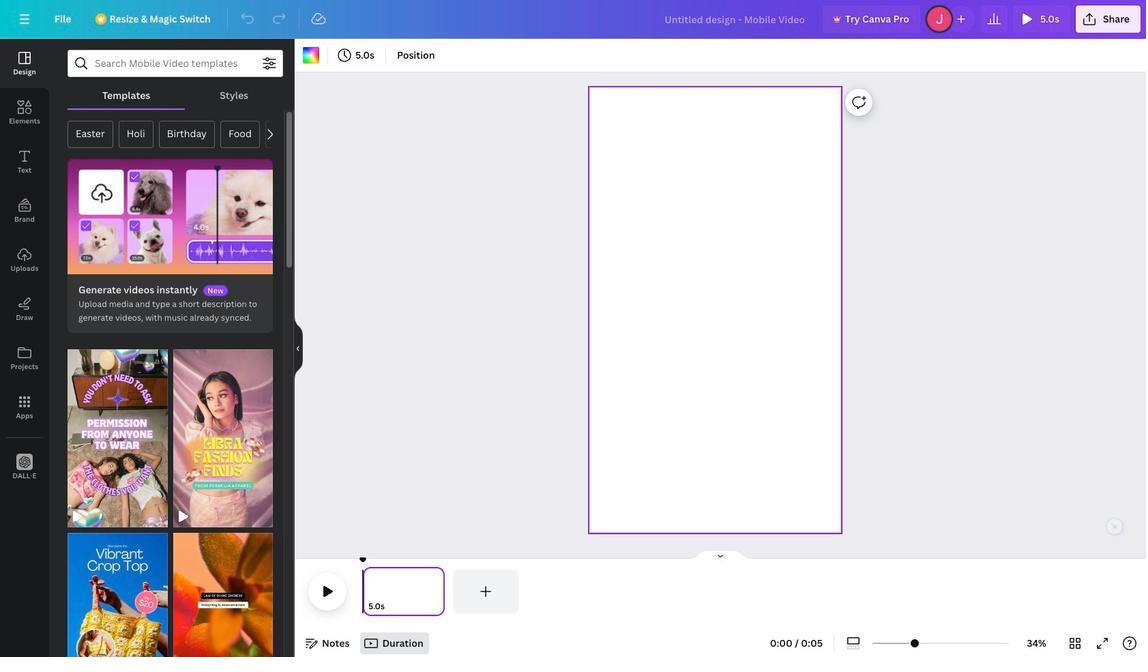 Task type: describe. For each thing, give the bounding box(es) containing it.
colorful minimalistic modern aesthetic relaxing spiritual teaching instagram reel group
[[173, 525, 273, 657]]

hide image
[[294, 315, 303, 381]]

trimming, start edge slider
[[363, 570, 375, 613]]

Zoom button
[[1015, 632, 1059, 654]]

blue photocentric fashion product promotion instagram reel group
[[68, 525, 167, 657]]

canva assistant image
[[1110, 522, 1120, 532]]



Task type: vqa. For each thing, say whether or not it's contained in the screenshot.
magic video example usage 'image'
yes



Task type: locate. For each thing, give the bounding box(es) containing it.
Search Mobile Video templates search field
[[95, 50, 256, 76]]

#ffffff image
[[303, 47, 319, 63]]

trimming, end edge slider
[[433, 570, 445, 613]]

hide pages image
[[688, 549, 753, 560]]

side panel tab list
[[0, 39, 49, 492]]

Page title text field
[[391, 600, 396, 613]]

fashion instagram reel in yellow teal orange retro psychedelic style group
[[173, 341, 273, 527]]

fashion instagram reel in pastel purple retro psychedelic style group
[[68, 341, 167, 527]]

magic video example usage image
[[68, 159, 273, 275]]

Design title text field
[[654, 5, 817, 33]]

main menu bar
[[0, 0, 1146, 39]]



